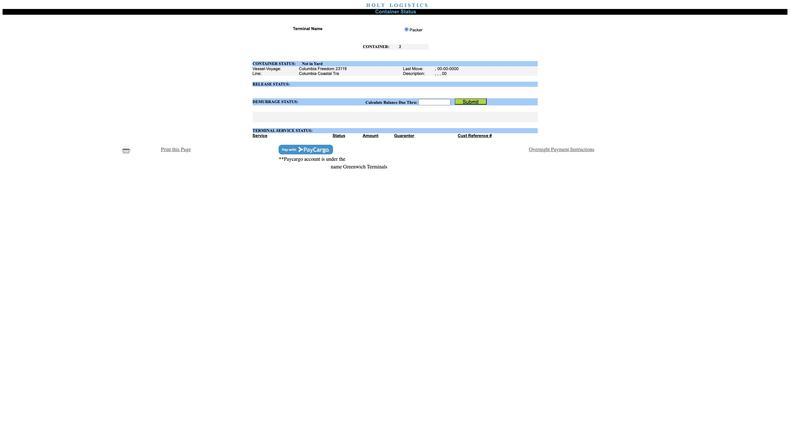 Task type: locate. For each thing, give the bounding box(es) containing it.
0 vertical spatial status:
[[273, 82, 290, 87]]

0000
[[450, 66, 459, 71]]

00- left 0000
[[438, 66, 444, 71]]

status: for release
[[273, 82, 290, 87]]

, , , 00
[[435, 71, 447, 76]]

1 horizontal spatial s
[[425, 3, 428, 8]]

1 vertical spatial status:
[[281, 99, 298, 104]]

i right the t
[[417, 3, 419, 8]]

status: down release status:
[[281, 99, 298, 104]]

calculate
[[366, 100, 383, 105]]

00
[[442, 71, 447, 76]]

release status:
[[253, 82, 302, 87]]

status
[[401, 9, 416, 14], [333, 133, 345, 138]]

None submit
[[455, 98, 487, 105]]

guarantor
[[394, 133, 414, 138]]

demurrage
[[253, 99, 280, 104]]

page
[[181, 147, 191, 153]]

calculate balance due thru:
[[366, 100, 419, 105]]

0 horizontal spatial s
[[408, 3, 411, 8]]

s
[[408, 3, 411, 8], [425, 3, 428, 8]]

1 horizontal spatial i
[[417, 3, 419, 8]]

1 s from the left
[[408, 3, 411, 8]]

overnight payment instructions link
[[529, 147, 595, 153]]

1 vertical spatial status
[[333, 133, 345, 138]]

status up the
[[333, 133, 345, 138]]

o left l
[[372, 3, 376, 8]]

o
[[372, 3, 376, 8], [394, 3, 398, 8]]

container status:      not in yard
[[253, 61, 323, 66]]

release
[[253, 82, 272, 87]]

reference
[[468, 133, 489, 138]]

container
[[375, 9, 399, 14]]

status: right the service
[[296, 128, 313, 133]]

container
[[253, 61, 278, 66]]

00- right move:
[[444, 66, 450, 71]]

#
[[490, 133, 492, 138]]

2 i from the left
[[417, 3, 419, 8]]

columbia freedom 23119
[[299, 66, 347, 71]]

move:
[[412, 66, 424, 71]]

1 horizontal spatial status
[[401, 9, 416, 14]]

terminal
[[253, 128, 275, 133]]

None text field
[[419, 99, 451, 105]]

,
[[435, 66, 436, 71], [435, 71, 436, 76], [438, 71, 439, 76], [440, 71, 441, 76]]

thru:
[[407, 100, 418, 105]]

1 o from the left
[[372, 3, 376, 8]]

line:
[[253, 71, 262, 76]]

status: down voyage:
[[273, 82, 290, 87]]

0 horizontal spatial i
[[405, 3, 407, 8]]

columbia
[[299, 66, 317, 71], [299, 71, 317, 76]]

t    l
[[381, 3, 393, 8]]

container:
[[363, 44, 390, 49]]

columbia for columbia coastal tra
[[299, 71, 317, 76]]

i right g
[[405, 3, 407, 8]]

i
[[405, 3, 407, 8], [417, 3, 419, 8]]

0 horizontal spatial o
[[372, 3, 376, 8]]

under
[[326, 156, 338, 162]]

service
[[276, 128, 295, 133]]

due
[[399, 100, 406, 105]]

description:
[[403, 71, 425, 76]]

00-
[[438, 66, 444, 71], [444, 66, 450, 71]]

**paycargo
[[279, 156, 303, 162]]

2 columbia from the top
[[299, 71, 317, 76]]

s right the c
[[425, 3, 428, 8]]

status down the t
[[401, 9, 416, 14]]

None radio
[[405, 27, 409, 31]]

s left the t
[[408, 3, 411, 8]]

o left g
[[394, 3, 398, 8]]

1 horizontal spatial o
[[394, 3, 398, 8]]

2 o from the left
[[394, 3, 398, 8]]

voyage:
[[266, 66, 281, 71]]

0 vertical spatial status
[[401, 9, 416, 14]]

vessel-
[[253, 66, 266, 71]]

h
[[366, 3, 370, 8]]

last
[[403, 66, 411, 71]]

cust reference #
[[458, 133, 492, 138]]

status:
[[273, 82, 290, 87], [281, 99, 298, 104], [296, 128, 313, 133]]

1 columbia from the top
[[299, 66, 317, 71]]



Task type: vqa. For each thing, say whether or not it's contained in the screenshot.
the topmost up
no



Task type: describe. For each thing, give the bounding box(es) containing it.
packer
[[410, 28, 423, 32]]

freedom
[[318, 66, 334, 71]]

overnight
[[529, 147, 550, 153]]

overnight payment instructions
[[529, 147, 595, 153]]

1 00- from the left
[[438, 66, 444, 71]]

23119
[[336, 66, 347, 71]]

tra
[[333, 71, 339, 76]]

print
[[161, 147, 171, 153]]

this
[[172, 147, 180, 153]]

instructions
[[570, 147, 595, 153]]

**paycargo account is under the
[[279, 156, 345, 162]]

vessel-voyage:
[[253, 66, 281, 71]]

status: for demurrage
[[281, 99, 298, 104]]

coastal
[[318, 71, 332, 76]]

greenwich
[[343, 164, 366, 170]]

amount
[[363, 133, 379, 138]]

yard
[[314, 61, 323, 66]]

2 s from the left
[[425, 3, 428, 8]]

cust
[[458, 133, 467, 138]]

not
[[302, 61, 309, 66]]

in
[[310, 61, 313, 66]]

l
[[377, 3, 380, 8]]

0 horizontal spatial status
[[333, 133, 345, 138]]

terminal service status:
[[253, 128, 316, 133]]

g
[[399, 3, 403, 8]]

columbia for columbia freedom 23119
[[299, 66, 317, 71]]

service
[[253, 133, 267, 138]]

print this page
[[161, 147, 191, 153]]

terminal
[[293, 26, 310, 31]]

1 i from the left
[[405, 3, 407, 8]]

last move:
[[403, 66, 424, 71]]

is
[[322, 156, 325, 162]]

status inside h          o l t    l o g i s t i c s container          status
[[401, 9, 416, 14]]

2 00- from the left
[[444, 66, 450, 71]]

, 00-00-0000
[[435, 66, 459, 71]]

columbia coastal tra
[[299, 71, 339, 76]]

terminal name
[[293, 26, 323, 31]]

c
[[420, 3, 424, 8]]

terminals
[[367, 164, 387, 170]]

h          o l t    l o g i s t i c s container          status
[[366, 3, 428, 14]]

2 vertical spatial status:
[[296, 128, 313, 133]]

2
[[399, 44, 401, 49]]

the
[[339, 156, 345, 162]]

name
[[311, 26, 323, 31]]

demurrage status:
[[253, 99, 302, 104]]

print this page link
[[161, 147, 191, 153]]

t
[[412, 3, 415, 8]]

payment
[[551, 147, 569, 153]]

name
[[331, 164, 342, 170]]

balance
[[384, 100, 398, 105]]

account
[[304, 156, 320, 162]]

name greenwich terminals
[[326, 164, 387, 170]]



